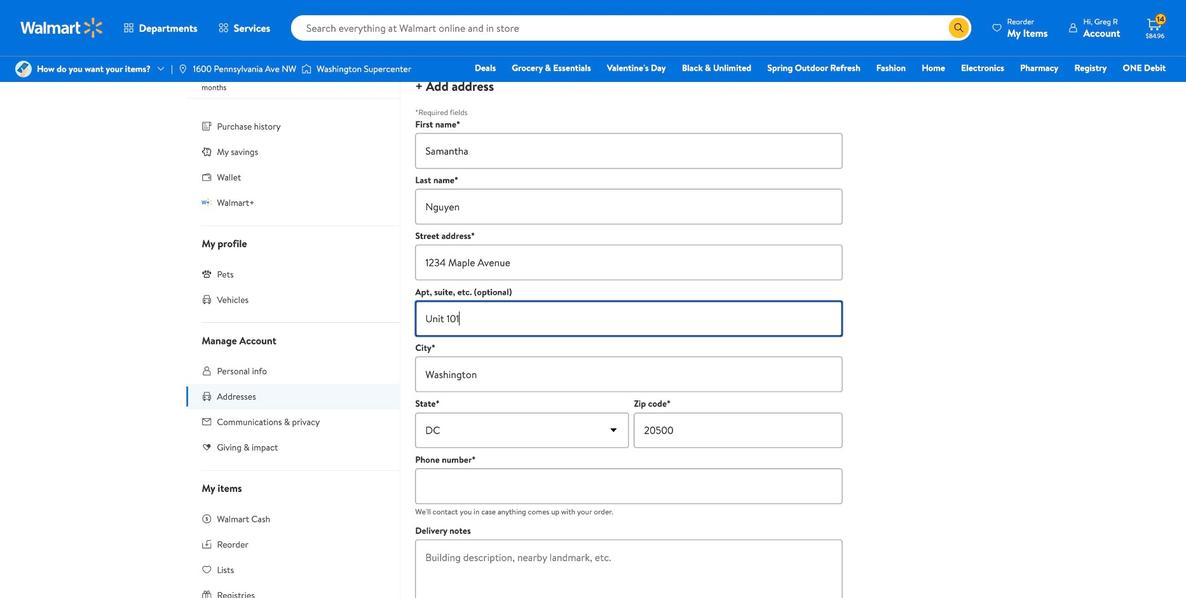 Task type: vqa. For each thing, say whether or not it's contained in the screenshot.
the leftmost  icon
yes



Task type: locate. For each thing, give the bounding box(es) containing it.
2 vertical spatial icon image
[[202, 269, 212, 279]]

0 horizontal spatial  image
[[15, 61, 32, 77]]

1 icon image from the top
[[202, 147, 212, 157]]

walmart image
[[20, 18, 103, 38]]

None text field
[[416, 133, 843, 169], [416, 189, 843, 225], [416, 245, 843, 281], [416, 301, 843, 337], [416, 357, 843, 393], [634, 413, 843, 449], [416, 133, 843, 169], [416, 189, 843, 225], [416, 245, 843, 281], [416, 301, 843, 337], [416, 357, 843, 393], [634, 413, 843, 449]]

None telephone field
[[416, 469, 843, 504]]

1 horizontal spatial  image
[[178, 64, 188, 74]]

icon image
[[202, 147, 212, 157], [202, 198, 212, 208], [202, 269, 212, 279]]

2 horizontal spatial  image
[[302, 63, 312, 75]]

 image
[[15, 61, 32, 77], [302, 63, 312, 75], [178, 64, 188, 74]]

0 vertical spatial icon image
[[202, 147, 212, 157]]

1 vertical spatial icon image
[[202, 198, 212, 208]]

Walmart Site-Wide search field
[[291, 15, 972, 41]]



Task type: describe. For each thing, give the bounding box(es) containing it.
Building description, nearby landmark, etc. text field
[[416, 540, 843, 599]]

2 icon image from the top
[[202, 198, 212, 208]]

clear search field text image
[[934, 23, 944, 33]]

search icon image
[[954, 23, 965, 33]]

Search search field
[[291, 15, 972, 41]]

3 icon image from the top
[[202, 269, 212, 279]]



